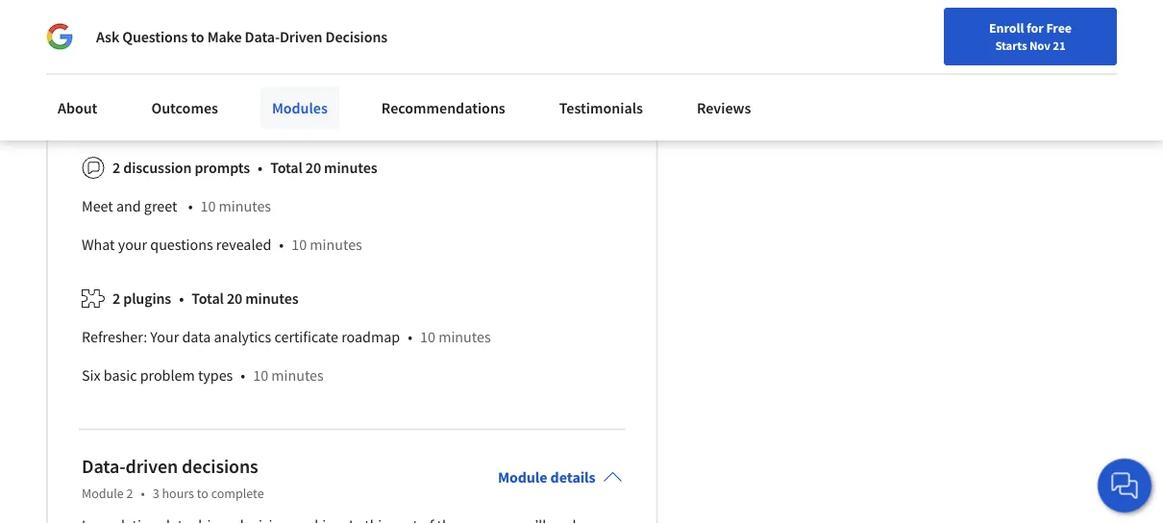 Task type: describe. For each thing, give the bounding box(es) containing it.
• right types
[[241, 366, 245, 385]]

2 discussion prompts
[[113, 158, 250, 178]]

problem
[[140, 366, 195, 385]]

• right revealed
[[279, 235, 284, 255]]

self- for self-reflection: ask your own smart questions
[[82, 66, 111, 85]]

self-reflection: data analyst scenarios • 20 minutes
[[82, 28, 416, 47]]

testimonials
[[559, 98, 643, 117]]

about
[[58, 98, 98, 117]]

recommendations link
[[370, 87, 517, 129]]

decisions
[[326, 27, 388, 46]]

testimonials link
[[548, 87, 655, 129]]

details
[[551, 468, 596, 487]]

data- inside data-driven decisions module 2 • 3 hours to complete
[[82, 454, 126, 478]]

minutes right 8
[[440, 105, 492, 124]]

six basic problem types • 10 minutes
[[82, 366, 324, 385]]

on
[[217, 105, 234, 124]]

• total 20 minutes for 2 discussion prompts
[[258, 158, 377, 178]]

outcomes
[[151, 98, 218, 117]]

your
[[150, 328, 179, 347]]

recommendations
[[382, 98, 506, 117]]

0 vertical spatial your
[[208, 66, 237, 85]]

minutes down certificate
[[271, 366, 324, 385]]

2 vertical spatial questions
[[150, 235, 213, 255]]

questions for self-reflection: ask your own smart questions
[[319, 66, 382, 85]]

for
[[1027, 19, 1044, 37]]

2 inside data-driven decisions module 2 • 3 hours to complete
[[126, 484, 133, 502]]

minutes down effective
[[324, 158, 377, 178]]

make
[[207, 27, 242, 46]]

prompts
[[195, 158, 250, 178]]

minutes up recommendations link
[[364, 28, 416, 47]]

module inside data-driven decisions module 2 • 3 hours to complete
[[82, 484, 124, 502]]

types
[[198, 366, 233, 385]]

and
[[116, 197, 141, 216]]

2 for 2 plugins
[[113, 289, 120, 308]]

free
[[1047, 19, 1072, 37]]

questions for test your knowledge on crafting effective questions
[[346, 105, 409, 124]]

about link
[[46, 87, 109, 129]]

20 down effective
[[306, 158, 321, 178]]

reflection: for ask
[[111, 66, 179, 85]]

modules
[[272, 98, 328, 117]]

2 for 2 discussion prompts
[[113, 158, 120, 178]]

0 vertical spatial ask
[[96, 27, 119, 46]]

module details
[[498, 468, 596, 487]]

show notifications image
[[974, 24, 997, 47]]

10 up what your questions revealed • 10 minutes
[[201, 197, 216, 216]]

10 down analytics
[[253, 366, 268, 385]]

8
[[429, 105, 437, 124]]

ask questions to make data-driven decisions
[[96, 27, 388, 46]]

driven
[[126, 454, 178, 478]]

smart
[[271, 66, 316, 85]]

discussion
[[123, 158, 192, 178]]

• total 20 minutes for 2 plugins
[[179, 289, 299, 308]]

minutes up revealed
[[219, 197, 271, 216]]

analyst
[[215, 28, 261, 47]]

ask inside hide info about module content region
[[182, 66, 205, 85]]

nov
[[1030, 38, 1051, 53]]

what
[[82, 235, 115, 255]]

roadmap
[[342, 328, 400, 347]]

data
[[182, 28, 212, 47]]

modules link
[[261, 87, 339, 129]]

enroll for free starts nov 21
[[990, 19, 1072, 53]]

your for knowledge
[[111, 105, 140, 124]]

• right prompts
[[258, 158, 263, 178]]

1 horizontal spatial module
[[498, 468, 548, 487]]

decisions
[[182, 454, 258, 478]]

your for questions
[[118, 235, 147, 255]]

reviews
[[697, 98, 751, 117]]

20 up analytics
[[227, 289, 242, 308]]

total for 2 discussion prompts
[[270, 158, 303, 178]]

crafting
[[237, 105, 286, 124]]

reviews link
[[686, 87, 763, 129]]



Task type: locate. For each thing, give the bounding box(es) containing it.
2 self- from the top
[[82, 66, 111, 85]]

outcomes link
[[140, 87, 230, 129]]

2 vertical spatial 2
[[126, 484, 133, 502]]

to inside data-driven decisions module 2 • 3 hours to complete
[[197, 484, 209, 502]]

1 self- from the top
[[82, 28, 111, 47]]

enroll
[[990, 19, 1024, 37]]

• right plugins
[[179, 289, 184, 308]]

meet
[[82, 197, 113, 216]]

• left '3'
[[141, 484, 145, 502]]

what your questions revealed • 10 minutes
[[82, 235, 362, 255]]

0 horizontal spatial ask
[[96, 27, 119, 46]]

0 vertical spatial total
[[270, 158, 303, 178]]

hours
[[162, 484, 194, 502]]

complete
[[211, 484, 264, 502]]

• total 20 minutes down effective
[[258, 158, 377, 178]]

• right greet at the left top
[[188, 197, 193, 216]]

0 vertical spatial self-
[[82, 28, 111, 47]]

questions left 8
[[346, 105, 409, 124]]

knowledge
[[143, 105, 214, 124]]

own
[[240, 66, 268, 85]]

1 vertical spatial 2
[[113, 289, 120, 308]]

data- right make
[[245, 27, 280, 46]]

2 vertical spatial your
[[118, 235, 147, 255]]

your
[[208, 66, 237, 85], [111, 105, 140, 124], [118, 235, 147, 255]]

• up recommendations
[[390, 66, 394, 85]]

effective
[[289, 105, 343, 124]]

2 left plugins
[[113, 289, 120, 308]]

greet
[[144, 197, 177, 216]]

self-
[[82, 28, 111, 47], [82, 66, 111, 85]]

plugins
[[123, 289, 171, 308]]

total down test your knowledge on crafting effective questions • 8 minutes
[[270, 158, 303, 178]]

google image
[[46, 23, 73, 50]]

1 horizontal spatial data-
[[245, 27, 280, 46]]

hide info about module content region
[[82, 0, 623, 403]]

minutes right the roadmap
[[439, 328, 491, 347]]

• total 20 minutes
[[258, 158, 377, 178], [179, 289, 299, 308]]

refresher:
[[82, 328, 147, 347]]

0 vertical spatial reflection:
[[111, 28, 179, 47]]

analytics
[[214, 328, 271, 347]]

0 vertical spatial to
[[191, 27, 204, 46]]

your right what
[[118, 235, 147, 255]]

total up data
[[192, 289, 224, 308]]

test your knowledge on crafting effective questions • 8 minutes
[[82, 105, 492, 124]]

1 vertical spatial your
[[111, 105, 140, 124]]

menu item
[[830, 19, 954, 82]]

10 right the roadmap
[[420, 328, 436, 347]]

ask
[[96, 27, 119, 46], [182, 66, 205, 85]]

reflection:
[[111, 28, 179, 47], [111, 66, 179, 85]]

starts
[[996, 38, 1028, 53]]

0 horizontal spatial data-
[[82, 454, 126, 478]]

•
[[333, 28, 338, 47], [390, 66, 394, 85], [417, 105, 422, 124], [258, 158, 263, 178], [188, 197, 193, 216], [279, 235, 284, 255], [179, 289, 184, 308], [408, 328, 413, 347], [241, 366, 245, 385], [141, 484, 145, 502]]

10
[[201, 197, 216, 216], [292, 235, 307, 255], [420, 328, 436, 347], [253, 366, 268, 385]]

self- up about link in the left of the page
[[82, 66, 111, 85]]

• left 8
[[417, 105, 422, 124]]

chat with us image
[[1110, 470, 1141, 501]]

questions
[[319, 66, 382, 85], [346, 105, 409, 124], [150, 235, 213, 255]]

ask left "questions"
[[96, 27, 119, 46]]

your right "test" at top left
[[111, 105, 140, 124]]

to left make
[[191, 27, 204, 46]]

1 vertical spatial ask
[[182, 66, 205, 85]]

3
[[153, 484, 159, 502]]

to right hours
[[197, 484, 209, 502]]

10 right revealed
[[292, 235, 307, 255]]

0 vertical spatial data-
[[245, 27, 280, 46]]

0 horizontal spatial module
[[82, 484, 124, 502]]

minutes up 'refresher: your data analytics certificate roadmap • 10 minutes' in the bottom of the page
[[245, 289, 299, 308]]

basic
[[104, 366, 137, 385]]

certificate
[[275, 328, 338, 347]]

module left '3'
[[82, 484, 124, 502]]

minutes right revealed
[[310, 235, 362, 255]]

1 vertical spatial data-
[[82, 454, 126, 478]]

self- for self-reflection: data analyst scenarios
[[82, 28, 111, 47]]

total
[[270, 158, 303, 178], [192, 289, 224, 308]]

• right driven
[[333, 28, 338, 47]]

1 horizontal spatial total
[[270, 158, 303, 178]]

data
[[182, 328, 211, 347]]

1 horizontal spatial ask
[[182, 66, 205, 85]]

1 vertical spatial questions
[[346, 105, 409, 124]]

1 vertical spatial total
[[192, 289, 224, 308]]

1 vertical spatial self-
[[82, 66, 111, 85]]

driven
[[280, 27, 323, 46]]

minutes up recommendations
[[420, 66, 473, 85]]

2 reflection: from the top
[[111, 66, 179, 85]]

minutes
[[364, 28, 416, 47], [420, 66, 473, 85], [440, 105, 492, 124], [324, 158, 377, 178], [219, 197, 271, 216], [310, 235, 362, 255], [245, 289, 299, 308], [439, 328, 491, 347], [271, 366, 324, 385]]

refresher: your data analytics certificate roadmap • 10 minutes
[[82, 328, 491, 347]]

0 vertical spatial • total 20 minutes
[[258, 158, 377, 178]]

0 vertical spatial 2
[[113, 158, 120, 178]]

coursera image
[[15, 16, 138, 46]]

ask up outcomes on the top
[[182, 66, 205, 85]]

questions
[[122, 27, 188, 46]]

• total 20 minutes up analytics
[[179, 289, 299, 308]]

total for 2 plugins
[[192, 289, 224, 308]]

questions down meet and greet • 10 minutes
[[150, 235, 213, 255]]

your left own
[[208, 66, 237, 85]]

0 vertical spatial questions
[[319, 66, 382, 85]]

questions down decisions
[[319, 66, 382, 85]]

reflection: left data
[[111, 28, 179, 47]]

data-driven decisions module 2 • 3 hours to complete
[[82, 454, 264, 502]]

module
[[498, 468, 548, 487], [82, 484, 124, 502]]

reflection: down "questions"
[[111, 66, 179, 85]]

test
[[82, 105, 108, 124]]

data-
[[245, 27, 280, 46], [82, 454, 126, 478]]

1 vertical spatial • total 20 minutes
[[179, 289, 299, 308]]

21
[[1053, 38, 1066, 53]]

meet and greet • 10 minutes
[[82, 197, 271, 216]]

self- right google image
[[82, 28, 111, 47]]

1 reflection: from the top
[[111, 28, 179, 47]]

data- down six
[[82, 454, 126, 478]]

to
[[191, 27, 204, 46], [197, 484, 209, 502]]

None search field
[[259, 12, 422, 50]]

six
[[82, 366, 101, 385]]

20 up recommendations
[[402, 66, 417, 85]]

0 horizontal spatial total
[[192, 289, 224, 308]]

1 vertical spatial to
[[197, 484, 209, 502]]

• inside data-driven decisions module 2 • 3 hours to complete
[[141, 484, 145, 502]]

1 vertical spatial reflection:
[[111, 66, 179, 85]]

reflection: for data
[[111, 28, 179, 47]]

revealed
[[216, 235, 272, 255]]

2
[[113, 158, 120, 178], [113, 289, 120, 308], [126, 484, 133, 502]]

2 left '3'
[[126, 484, 133, 502]]

20 right driven
[[345, 28, 361, 47]]

module left details
[[498, 468, 548, 487]]

2 plugins
[[113, 289, 171, 308]]

scenarios
[[265, 28, 325, 47]]

self-reflection: ask your own smart questions • 20 minutes
[[82, 66, 473, 85]]

• right the roadmap
[[408, 328, 413, 347]]

20
[[345, 28, 361, 47], [402, 66, 417, 85], [306, 158, 321, 178], [227, 289, 242, 308]]

2 up and on the left of the page
[[113, 158, 120, 178]]



Task type: vqa. For each thing, say whether or not it's contained in the screenshot.
The Make
yes



